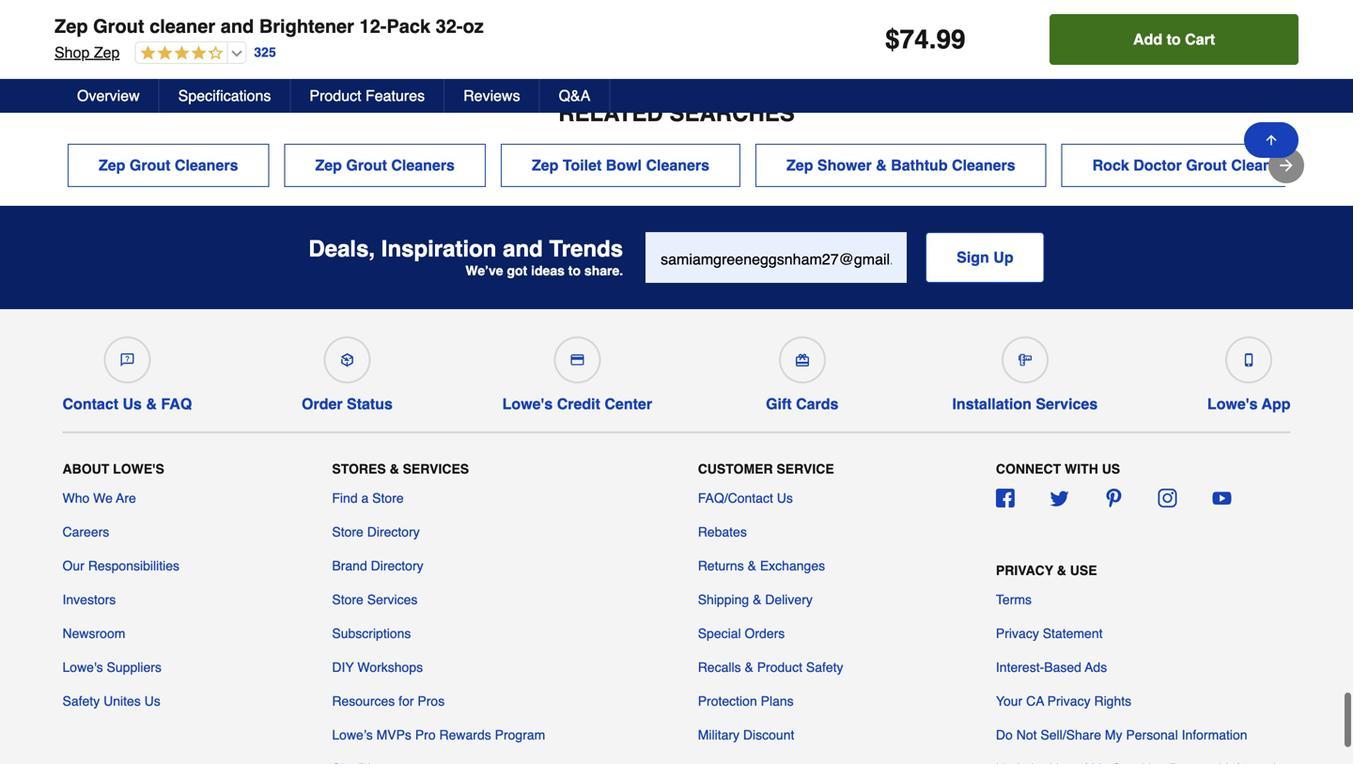 Task type: describe. For each thing, give the bounding box(es) containing it.
do not sell/share my personal information link
[[996, 725, 1248, 744]]

not
[[1017, 727, 1037, 742]]

add inside button
[[1133, 31, 1163, 48]]

& for returns & exchanges
[[748, 558, 757, 573]]

bathtub
[[891, 156, 948, 174]]

privacy statement
[[996, 626, 1103, 641]]

shipping & delivery link
[[698, 590, 813, 609]]

zep shower & bathtub cleaners link
[[756, 144, 1047, 187]]

rock doctor grout cleaners link
[[1062, 144, 1326, 187]]

deals, inspiration and trends we've got ideas to share.
[[309, 236, 623, 278]]

newsroom
[[62, 626, 125, 641]]

stores & services
[[332, 461, 469, 476]]

find a store link
[[332, 489, 404, 507]]

zep for 2nd the zep grout cleaners link from right
[[99, 156, 125, 174]]

overview button
[[58, 79, 159, 113]]

a
[[361, 490, 369, 505]]

resources
[[332, 693, 395, 708]]

personal
[[1126, 727, 1178, 742]]

grout down overview button
[[130, 156, 171, 174]]

1 add to cart link from the left
[[51, 0, 231, 35]]

store for services
[[332, 592, 364, 607]]

lowe's for lowe's credit center
[[502, 395, 553, 412]]

contact
[[62, 395, 118, 412]]

instagram image
[[1159, 489, 1177, 507]]

shop zep
[[55, 44, 120, 61]]

privacy for privacy statement
[[996, 626, 1039, 641]]

subscriptions link
[[332, 624, 411, 643]]

your
[[996, 693, 1023, 708]]

0 vertical spatial safety
[[806, 660, 844, 675]]

diy
[[332, 660, 354, 675]]

ca
[[1026, 693, 1044, 708]]

who
[[62, 490, 90, 505]]

zep shower & bathtub cleaners
[[787, 156, 1016, 174]]

safety unites us link
[[62, 692, 160, 710]]

lowe's for lowe's app
[[1208, 395, 1258, 412]]

related
[[558, 100, 663, 126]]

status
[[347, 395, 393, 412]]

sign up form
[[646, 232, 1045, 283]]

use
[[1070, 563, 1097, 578]]

rock doctor grout cleaners
[[1093, 156, 1295, 174]]

lowe's for lowe's suppliers
[[62, 660, 103, 675]]

74
[[900, 24, 929, 55]]

1 horizontal spatial product
[[757, 660, 803, 675]]

protection plans
[[698, 693, 794, 708]]

1 cleaners from the left
[[175, 156, 238, 174]]

faq
[[161, 395, 192, 412]]

store for directory
[[332, 524, 364, 539]]

order status link
[[302, 329, 393, 413]]

careers link
[[62, 522, 109, 541]]

toilet
[[563, 156, 602, 174]]

exchanges
[[760, 558, 825, 573]]

privacy statement link
[[996, 624, 1103, 643]]

share.
[[584, 263, 623, 278]]

cleaner
[[150, 16, 215, 37]]

zep grout cleaners for first the zep grout cleaners link from the right
[[315, 156, 455, 174]]

military discount
[[698, 727, 795, 742]]

gift cards link
[[762, 329, 843, 413]]

to for 1st add to cart link from left
[[133, 7, 145, 23]]

to for first add to cart link from the right
[[1201, 7, 1214, 23]]

1 horizontal spatial us
[[144, 693, 160, 708]]

terms link
[[996, 590, 1032, 609]]

stores
[[332, 461, 386, 476]]

store directory
[[332, 524, 420, 539]]

sign up
[[957, 248, 1014, 266]]

searches
[[670, 100, 795, 126]]

mobile image
[[1243, 353, 1256, 366]]

contact us & faq link
[[62, 329, 192, 413]]

zep toilet bowl cleaners link
[[501, 144, 741, 187]]

installation services link
[[952, 329, 1098, 413]]

q&a
[[559, 87, 591, 104]]

ads
[[1085, 660, 1107, 675]]

customer service
[[698, 461, 834, 476]]

rock
[[1093, 156, 1129, 174]]

bowl
[[606, 156, 642, 174]]

to inside deals, inspiration and trends we've got ideas to share.
[[568, 263, 581, 278]]

inspiration
[[381, 236, 497, 262]]

gift card image
[[796, 353, 809, 366]]

zep for zep shower & bathtub cleaners link
[[787, 156, 813, 174]]

99
[[937, 24, 966, 55]]

gift cards
[[766, 395, 839, 412]]

2 vertical spatial privacy
[[1048, 693, 1091, 708]]

ideas
[[531, 263, 565, 278]]

brand directory link
[[332, 556, 424, 575]]

with
[[1065, 461, 1098, 476]]

pros
[[418, 693, 445, 708]]

suppliers
[[107, 660, 162, 675]]

rights
[[1094, 693, 1132, 708]]

investors link
[[62, 590, 116, 609]]

store directory link
[[332, 522, 420, 541]]

faq/contact
[[698, 490, 773, 505]]

Email Address email field
[[646, 232, 907, 283]]

pro
[[415, 727, 436, 742]]

0 vertical spatial and
[[221, 16, 254, 37]]

doctor
[[1134, 156, 1182, 174]]

credit
[[557, 395, 600, 412]]

& for privacy & use
[[1057, 563, 1067, 578]]

customer
[[698, 461, 773, 476]]

credit card image
[[571, 353, 584, 366]]

for
[[399, 693, 414, 708]]

about
[[62, 461, 109, 476]]

specifications button
[[159, 79, 291, 113]]

facebook image
[[996, 489, 1015, 507]]

& for shipping & delivery
[[753, 592, 762, 607]]

faq/contact us
[[698, 490, 793, 505]]

$ 74 . 99
[[885, 24, 966, 55]]

features
[[366, 87, 425, 104]]

our responsibilities link
[[62, 556, 180, 575]]



Task type: locate. For each thing, give the bounding box(es) containing it.
4.3 stars image
[[136, 45, 223, 62]]

statement
[[1043, 626, 1103, 641]]

sign up button
[[926, 232, 1045, 283]]

grout down product features button
[[346, 156, 387, 174]]

1 vertical spatial and
[[503, 236, 543, 262]]

& right shower on the right
[[876, 156, 887, 174]]

we
[[93, 490, 113, 505]]

unites
[[103, 693, 141, 708]]

1 vertical spatial us
[[777, 490, 793, 505]]

0 vertical spatial services
[[1036, 395, 1098, 412]]

cleaners down arrow up "icon"
[[1231, 156, 1295, 174]]

add to cart
[[106, 7, 176, 23], [319, 7, 389, 23], [1174, 7, 1244, 23], [1133, 31, 1215, 48]]

us right 'contact'
[[123, 395, 142, 412]]

reviews button
[[445, 79, 540, 113]]

who we are link
[[62, 489, 136, 507]]

lowe's down newsroom
[[62, 660, 103, 675]]

recalls
[[698, 660, 741, 675]]

product features
[[310, 87, 425, 104]]

zep toilet bowl cleaners
[[532, 156, 710, 174]]

$
[[885, 24, 900, 55]]

zep down product features
[[315, 156, 342, 174]]

privacy up terms
[[996, 563, 1054, 578]]

and inside deals, inspiration and trends we've got ideas to share.
[[503, 236, 543, 262]]

store right a
[[372, 490, 404, 505]]

up
[[994, 248, 1014, 266]]

delivery
[[765, 592, 813, 607]]

5 cleaners from the left
[[1231, 156, 1295, 174]]

0 vertical spatial directory
[[367, 524, 420, 539]]

grout right doctor
[[1186, 156, 1227, 174]]

325
[[254, 45, 276, 60]]

safety unites us
[[62, 693, 160, 708]]

cleaners down specifications button
[[175, 156, 238, 174]]

1 vertical spatial directory
[[371, 558, 424, 573]]

1 zep grout cleaners from the left
[[99, 156, 238, 174]]

1 vertical spatial privacy
[[996, 626, 1039, 641]]

0 horizontal spatial us
[[123, 395, 142, 412]]

2 add to cart link from the left
[[264, 0, 444, 35]]

trends
[[549, 236, 623, 262]]

q&a button
[[540, 79, 610, 113]]

zep right shop
[[94, 44, 120, 61]]

arrow right image
[[1277, 156, 1296, 175]]

services down brand directory
[[367, 592, 418, 607]]

order status
[[302, 395, 393, 412]]

services for installation services
[[1036, 395, 1098, 412]]

zep grout cleaners for 2nd the zep grout cleaners link from right
[[99, 156, 238, 174]]

brand directory
[[332, 558, 424, 573]]

cleaners right bathtub
[[952, 156, 1016, 174]]

us
[[1102, 461, 1120, 476]]

diy workshops link
[[332, 658, 423, 677]]

newsroom link
[[62, 624, 125, 643]]

store up brand
[[332, 524, 364, 539]]

youtube image
[[1213, 489, 1231, 507]]

& for stores & services
[[390, 461, 399, 476]]

protection plans link
[[698, 692, 794, 710]]

pickup image
[[341, 353, 354, 366]]

arrow up image
[[1264, 133, 1279, 148]]

1 horizontal spatial add to cart link
[[264, 0, 444, 35]]

0 horizontal spatial zep grout cleaners link
[[68, 144, 269, 187]]

lowe's left credit
[[502, 395, 553, 412]]

faq/contact us link
[[698, 489, 793, 507]]

and
[[221, 16, 254, 37], [503, 236, 543, 262]]

lowe's app link
[[1208, 329, 1291, 413]]

lowe's up are
[[113, 461, 164, 476]]

to for second add to cart link from right
[[347, 7, 359, 23]]

2 zep grout cleaners from the left
[[315, 156, 455, 174]]

center
[[605, 395, 652, 412]]

0 vertical spatial us
[[123, 395, 142, 412]]

connect
[[996, 461, 1061, 476]]

subscriptions
[[332, 626, 411, 641]]

.
[[929, 24, 937, 55]]

based
[[1044, 660, 1082, 675]]

pinterest image
[[1104, 489, 1123, 507]]

0 horizontal spatial and
[[221, 16, 254, 37]]

your ca privacy rights link
[[996, 692, 1132, 710]]

safety down delivery
[[806, 660, 844, 675]]

1 vertical spatial store
[[332, 524, 364, 539]]

app
[[1262, 395, 1291, 412]]

2 vertical spatial us
[[144, 693, 160, 708]]

zep down overview button
[[99, 156, 125, 174]]

2 horizontal spatial add to cart link
[[1119, 0, 1299, 35]]

cart
[[148, 7, 176, 23], [362, 7, 389, 23], [1216, 7, 1244, 23], [1185, 31, 1215, 48]]

zep up shop
[[55, 16, 88, 37]]

installation
[[952, 395, 1032, 412]]

workshops
[[357, 660, 423, 675]]

0 vertical spatial store
[[372, 490, 404, 505]]

diy workshops
[[332, 660, 423, 675]]

specifications
[[178, 87, 271, 104]]

zep left the toilet
[[532, 156, 559, 174]]

1 horizontal spatial and
[[503, 236, 543, 262]]

& left use in the right bottom of the page
[[1057, 563, 1067, 578]]

terms
[[996, 592, 1032, 607]]

directory up the brand directory link
[[367, 524, 420, 539]]

reviews
[[463, 87, 520, 104]]

product left features
[[310, 87, 361, 104]]

pack
[[387, 16, 431, 37]]

1 zep grout cleaners link from the left
[[68, 144, 269, 187]]

connect with us
[[996, 461, 1120, 476]]

zep grout cleaners link down features
[[284, 144, 486, 187]]

1 vertical spatial product
[[757, 660, 803, 675]]

& right recalls on the right
[[745, 660, 754, 675]]

product inside button
[[310, 87, 361, 104]]

recalls & product safety link
[[698, 658, 844, 677]]

directory for brand directory
[[371, 558, 424, 573]]

services up connect with us
[[1036, 395, 1098, 412]]

directory
[[367, 524, 420, 539], [371, 558, 424, 573]]

zep grout cleaners down features
[[315, 156, 455, 174]]

returns & exchanges link
[[698, 556, 825, 575]]

zep left shower on the right
[[787, 156, 813, 174]]

privacy up interest-
[[996, 626, 1039, 641]]

3 cleaners from the left
[[646, 156, 710, 174]]

grout up shop zep
[[93, 16, 144, 37]]

your ca privacy rights
[[996, 693, 1132, 708]]

& right stores
[[390, 461, 399, 476]]

zep grout cleaners link down specifications
[[68, 144, 269, 187]]

2 vertical spatial services
[[367, 592, 418, 607]]

add to cart inside button
[[1133, 31, 1215, 48]]

rebates
[[698, 524, 747, 539]]

zep for zep toilet bowl cleaners link
[[532, 156, 559, 174]]

cleaners down related searches
[[646, 156, 710, 174]]

services
[[1036, 395, 1098, 412], [403, 461, 469, 476], [367, 592, 418, 607]]

add to cart button
[[1050, 14, 1299, 65]]

lowe's left app
[[1208, 395, 1258, 412]]

0 vertical spatial product
[[310, 87, 361, 104]]

1 vertical spatial safety
[[62, 693, 100, 708]]

0 horizontal spatial product
[[310, 87, 361, 104]]

2 zep grout cleaners link from the left
[[284, 144, 486, 187]]

and right cleaner
[[221, 16, 254, 37]]

zep for first the zep grout cleaners link from the right
[[315, 156, 342, 174]]

careers
[[62, 524, 109, 539]]

protection
[[698, 693, 757, 708]]

cleaners down features
[[391, 156, 455, 174]]

directory down store directory link
[[371, 558, 424, 573]]

services up find a store
[[403, 461, 469, 476]]

lowe's credit center link
[[502, 329, 652, 413]]

and up got
[[503, 236, 543, 262]]

order
[[302, 395, 343, 412]]

overview
[[77, 87, 140, 104]]

& left delivery
[[753, 592, 762, 607]]

2 cleaners from the left
[[391, 156, 455, 174]]

0 horizontal spatial add to cart link
[[51, 0, 231, 35]]

zep inside zep shower & bathtub cleaners link
[[787, 156, 813, 174]]

0 horizontal spatial safety
[[62, 693, 100, 708]]

0 horizontal spatial zep grout cleaners
[[99, 156, 238, 174]]

discount
[[743, 727, 795, 742]]

privacy for privacy & use
[[996, 563, 1054, 578]]

us down the customer service
[[777, 490, 793, 505]]

us for faq/contact
[[777, 490, 793, 505]]

& left faq
[[146, 395, 157, 412]]

brand
[[332, 558, 367, 573]]

military discount link
[[698, 725, 795, 744]]

store down brand
[[332, 592, 364, 607]]

1 vertical spatial services
[[403, 461, 469, 476]]

4 cleaners from the left
[[952, 156, 1016, 174]]

to inside button
[[1167, 31, 1181, 48]]

interest-based ads link
[[996, 658, 1107, 677]]

zep grout cleaners down specifications
[[99, 156, 238, 174]]

32-
[[436, 16, 463, 37]]

find
[[332, 490, 358, 505]]

2 vertical spatial store
[[332, 592, 364, 607]]

us right unites
[[144, 693, 160, 708]]

zep
[[55, 16, 88, 37], [94, 44, 120, 61], [99, 156, 125, 174], [315, 156, 342, 174], [532, 156, 559, 174], [787, 156, 813, 174]]

resources for pros link
[[332, 692, 445, 710]]

brightener
[[259, 16, 354, 37]]

product
[[310, 87, 361, 104], [757, 660, 803, 675]]

dimensions image
[[1019, 353, 1032, 366]]

cart inside button
[[1185, 31, 1215, 48]]

& right the returns
[[748, 558, 757, 573]]

program
[[495, 727, 545, 742]]

customer care image
[[121, 353, 134, 366]]

zep inside zep toilet bowl cleaners link
[[532, 156, 559, 174]]

special
[[698, 626, 741, 641]]

safety left unites
[[62, 693, 100, 708]]

twitter image
[[1050, 489, 1069, 507]]

1 horizontal spatial zep grout cleaners link
[[284, 144, 486, 187]]

3 add to cart link from the left
[[1119, 0, 1299, 35]]

contact us & faq
[[62, 395, 192, 412]]

0 vertical spatial privacy
[[996, 563, 1054, 578]]

us for contact
[[123, 395, 142, 412]]

gift
[[766, 395, 792, 412]]

1 horizontal spatial safety
[[806, 660, 844, 675]]

are
[[116, 490, 136, 505]]

1 horizontal spatial zep grout cleaners
[[315, 156, 455, 174]]

cards
[[796, 395, 839, 412]]

services for store services
[[367, 592, 418, 607]]

directory for store directory
[[367, 524, 420, 539]]

product up plans
[[757, 660, 803, 675]]

recalls & product safety
[[698, 660, 844, 675]]

shipping
[[698, 592, 749, 607]]

2 horizontal spatial us
[[777, 490, 793, 505]]

& for recalls & product safety
[[745, 660, 754, 675]]

lowe's
[[502, 395, 553, 412], [1208, 395, 1258, 412], [113, 461, 164, 476], [62, 660, 103, 675]]

related searches
[[558, 100, 795, 126]]

plans
[[761, 693, 794, 708]]

privacy right ca
[[1048, 693, 1091, 708]]

deals,
[[309, 236, 375, 262]]



Task type: vqa. For each thing, say whether or not it's contained in the screenshot.
CA
yes



